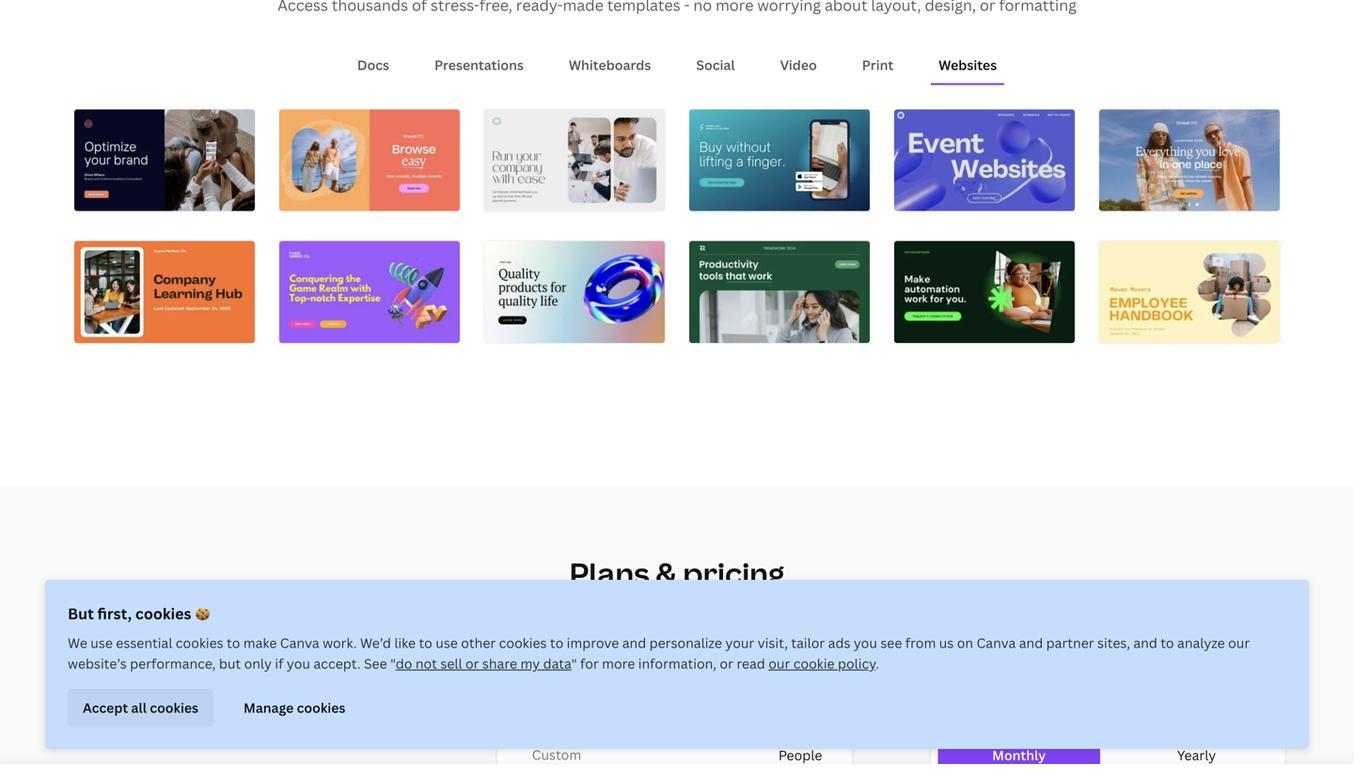 Task type: describe. For each thing, give the bounding box(es) containing it.
employee handbook internal communication website in light yellow orange 2d illustration style image
[[1099, 241, 1280, 343]]

see
[[364, 655, 387, 673]]

1 and from the left
[[622, 634, 646, 652]]

docs
[[357, 56, 389, 74]]

policy
[[838, 655, 876, 673]]

2 canva from the left
[[977, 634, 1016, 652]]

more
[[602, 655, 635, 673]]

only
[[244, 655, 272, 673]]

presentations button
[[427, 47, 531, 83]]

0 vertical spatial you
[[854, 634, 877, 652]]

read
[[737, 655, 765, 673]]

data
[[543, 655, 571, 673]]

1 to from the left
[[227, 634, 240, 652]]

performance,
[[130, 655, 216, 673]]

.
[[876, 655, 879, 673]]

share
[[482, 655, 517, 673]]

product catalog website in bright red white chic photocentric frames style image
[[279, 110, 460, 211]]

do not sell or share my data " for more information, or read our cookie policy .
[[396, 655, 879, 673]]

on
[[957, 634, 973, 652]]

1 canva from the left
[[280, 634, 319, 652]]

company website business website in bright purple yellow 3d illustration style image
[[279, 241, 460, 343]]

improve
[[567, 634, 619, 652]]

2 and from the left
[[1019, 634, 1043, 652]]

accept all cookies button
[[68, 689, 213, 727]]

whiteboards button
[[561, 47, 659, 83]]

us
[[939, 634, 954, 652]]

docs button
[[350, 47, 397, 83]]

2 use from the left
[[436, 634, 458, 652]]

4 to from the left
[[1161, 634, 1174, 652]]

dark blue and orange simple dark consultancy portfolio & resume website image
[[74, 110, 255, 211]]

manage cookies
[[244, 699, 345, 717]]

do
[[396, 655, 412, 673]]

whiteboards
[[569, 56, 651, 74]]

plans & pricing
[[569, 554, 785, 595]]

do not sell or share my data link
[[396, 655, 571, 673]]

" inside we use essential cookies to make canva work. we'd like to use other cookies to improve and personalize your visit, tailor ads you see from us on canva and partner sites, and to analyze our website's performance, but only if you accept. see "
[[390, 655, 396, 673]]

3 to from the left
[[550, 634, 564, 652]]

video button
[[773, 47, 825, 83]]

tech website in teal white navy gradients style image
[[689, 110, 870, 211]]

2 to from the left
[[419, 634, 432, 652]]

🍪
[[195, 604, 210, 624]]

if
[[275, 655, 284, 673]]

sell
[[440, 655, 462, 673]]

accept
[[83, 699, 128, 717]]

accept.
[[314, 655, 361, 673]]

2 " from the left
[[571, 655, 577, 673]]

cookie
[[793, 655, 835, 673]]

manage cookies button
[[229, 689, 361, 727]]

but
[[68, 604, 94, 624]]

cookies up the essential
[[135, 604, 191, 624]]

other
[[461, 634, 496, 652]]

we use essential cookies to make canva work. we'd like to use other cookies to improve and personalize your visit, tailor ads you see from us on canva and partner sites, and to analyze our website's performance, but only if you accept. see "
[[68, 634, 1250, 673]]



Task type: locate. For each thing, give the bounding box(es) containing it.
0 horizontal spatial use
[[91, 634, 113, 652]]

pricing
[[683, 554, 785, 595]]

1 vertical spatial you
[[287, 655, 310, 673]]

our cookie policy link
[[769, 655, 876, 673]]

1 horizontal spatial "
[[571, 655, 577, 673]]

to up "data"
[[550, 634, 564, 652]]

for
[[580, 655, 599, 673]]

sites,
[[1097, 634, 1130, 652]]

tech website in dark green mint green white fresh professional style image
[[689, 241, 870, 343]]

your
[[725, 634, 754, 652]]

0 horizontal spatial and
[[622, 634, 646, 652]]

1 " from the left
[[390, 655, 396, 673]]

" right see
[[390, 655, 396, 673]]

we'd
[[360, 634, 391, 652]]

first,
[[97, 604, 132, 624]]

not
[[416, 655, 437, 673]]

and right the sites,
[[1134, 634, 1158, 652]]

all
[[131, 699, 147, 717]]

1 horizontal spatial our
[[1228, 634, 1250, 652]]

0 horizontal spatial or
[[465, 655, 479, 673]]

accept all cookies
[[83, 699, 198, 717]]

to up but
[[227, 634, 240, 652]]

my
[[520, 655, 540, 673]]

social
[[696, 56, 735, 74]]

and left partner
[[1019, 634, 1043, 652]]

to right like
[[419, 634, 432, 652]]

canva
[[280, 634, 319, 652], [977, 634, 1016, 652]]

but first, cookies 🍪
[[68, 604, 210, 624]]

3 and from the left
[[1134, 634, 1158, 652]]

business event website in blue dark blue light blue modern style image
[[894, 110, 1075, 211]]

canva up if
[[280, 634, 319, 652]]

0 horizontal spatial you
[[287, 655, 310, 673]]

work.
[[323, 634, 357, 652]]

or
[[465, 655, 479, 673], [720, 655, 733, 673]]

0 horizontal spatial our
[[769, 655, 790, 673]]

use
[[91, 634, 113, 652], [436, 634, 458, 652]]

cookies inside button
[[297, 699, 345, 717]]

use up website's
[[91, 634, 113, 652]]

tech website in dark green neon green gradients style image
[[894, 241, 1075, 343]]

cookies right the all on the bottom of the page
[[150, 699, 198, 717]]

you up the policy
[[854, 634, 877, 652]]

information,
[[638, 655, 717, 673]]

use up sell
[[436, 634, 458, 652]]

print
[[862, 56, 894, 74]]

1 horizontal spatial canva
[[977, 634, 1016, 652]]

1 use from the left
[[91, 634, 113, 652]]

or right sell
[[465, 655, 479, 673]]

1 horizontal spatial or
[[720, 655, 733, 673]]

"
[[390, 655, 396, 673], [571, 655, 577, 673]]

0 horizontal spatial "
[[390, 655, 396, 673]]

make
[[243, 634, 277, 652]]

plans
[[569, 554, 650, 595]]

b2b business business website in light gray curated editorial style image
[[484, 110, 665, 211]]

video
[[780, 56, 817, 74]]

" left for
[[571, 655, 577, 673]]

websites
[[939, 56, 997, 74]]

to
[[227, 634, 240, 652], [419, 634, 432, 652], [550, 634, 564, 652], [1161, 634, 1174, 652]]

manage
[[244, 699, 294, 717]]

2 or from the left
[[720, 655, 733, 673]]

websites button
[[931, 47, 1005, 83]]

you
[[854, 634, 877, 652], [287, 655, 310, 673]]

cookies
[[135, 604, 191, 624], [176, 634, 223, 652], [499, 634, 547, 652], [150, 699, 198, 717], [297, 699, 345, 717]]

learning hub internal communication website in orange and black colorful blocks style image
[[74, 241, 255, 343]]

or left read
[[720, 655, 733, 673]]

cookies inside button
[[150, 699, 198, 717]]

tech website in light blue black pink gradients style image
[[484, 241, 665, 343]]

analyze
[[1177, 634, 1225, 652]]

and up do not sell or share my data " for more information, or read our cookie policy .
[[622, 634, 646, 652]]

0 vertical spatial our
[[1228, 634, 1250, 652]]

cookies down 🍪
[[176, 634, 223, 652]]

like
[[394, 634, 416, 652]]

visit,
[[758, 634, 788, 652]]

coming soon website in white orange chic photocentric frames style image
[[1099, 110, 1280, 211]]

&
[[656, 554, 677, 595]]

to left analyze at the right of the page
[[1161, 634, 1174, 652]]

our
[[1228, 634, 1250, 652], [769, 655, 790, 673]]

0 horizontal spatial canva
[[280, 634, 319, 652]]

and
[[622, 634, 646, 652], [1019, 634, 1043, 652], [1134, 634, 1158, 652]]

tailor
[[791, 634, 825, 652]]

1 vertical spatial our
[[769, 655, 790, 673]]

social button
[[689, 47, 743, 83]]

see
[[881, 634, 902, 652]]

you right if
[[287, 655, 310, 673]]

ads
[[828, 634, 851, 652]]

but
[[219, 655, 241, 673]]

personalize
[[649, 634, 722, 652]]

print button
[[855, 47, 901, 83]]

1 horizontal spatial use
[[436, 634, 458, 652]]

we
[[68, 634, 87, 652]]

1 horizontal spatial you
[[854, 634, 877, 652]]

our inside we use essential cookies to make canva work. we'd like to use other cookies to improve and personalize your visit, tailor ads you see from us on canva and partner sites, and to analyze our website's performance, but only if you accept. see "
[[1228, 634, 1250, 652]]

canva right on
[[977, 634, 1016, 652]]

1 horizontal spatial and
[[1019, 634, 1043, 652]]

website's
[[68, 655, 127, 673]]

1 or from the left
[[465, 655, 479, 673]]

from
[[905, 634, 936, 652]]

cookies down the accept.
[[297, 699, 345, 717]]

essential
[[116, 634, 172, 652]]

our down 'visit,'
[[769, 655, 790, 673]]

2 horizontal spatial and
[[1134, 634, 1158, 652]]

our right analyze at the right of the page
[[1228, 634, 1250, 652]]

cookies up my on the bottom of page
[[499, 634, 547, 652]]

presentations
[[435, 56, 524, 74]]

partner
[[1046, 634, 1094, 652]]



Task type: vqa. For each thing, say whether or not it's contained in the screenshot.
considered
no



